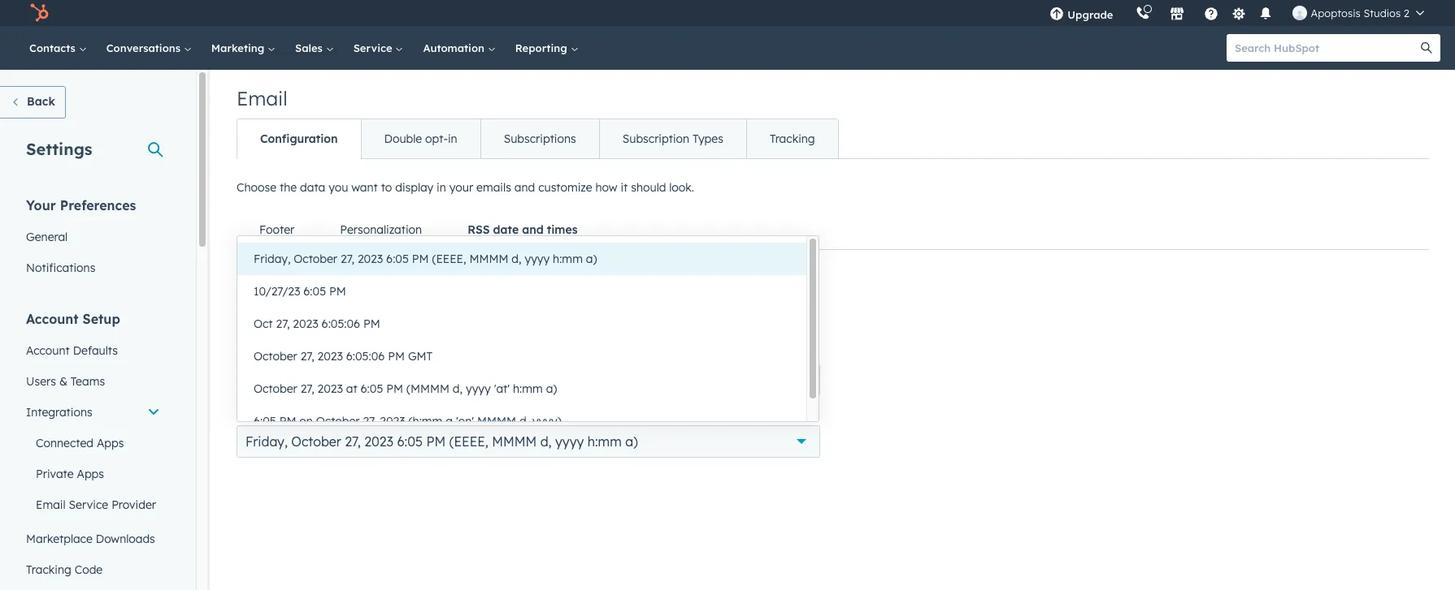 Task type: vqa. For each thing, say whether or not it's contained in the screenshot.
"October" in the Friday, October 27, 2023 6:05 PM (EEEE, MMMM d, yyyy h:mm a) dropdown button
yes



Task type: locate. For each thing, give the bounding box(es) containing it.
0 horizontal spatial h:mm
[[513, 382, 543, 397]]

apps for connected apps
[[97, 437, 124, 451]]

double opt-in
[[384, 132, 457, 146]]

subscriptions
[[504, 132, 576, 146]]

1 vertical spatial tracking
[[26, 563, 71, 578]]

service down private apps link
[[69, 498, 108, 513]]

0 vertical spatial date
[[493, 223, 519, 237]]

pm inside dropdown button
[[426, 434, 446, 450]]

1 horizontal spatial email
[[237, 86, 288, 111]]

2023 inside dropdown button
[[364, 434, 393, 450]]

sales
[[295, 41, 326, 54]]

'at'
[[494, 382, 510, 397]]

apoptosis studios 2
[[1311, 7, 1410, 20]]

6:05
[[386, 252, 409, 267], [303, 285, 326, 299], [361, 382, 383, 397], [254, 415, 276, 429], [397, 434, 423, 450]]

(eeee, up emails.
[[432, 252, 466, 267]]

6:05 down 6:05 pm on october 27, 2023 (h:mm a 'on' mmmm d, yyyy)
[[397, 434, 423, 450]]

0 vertical spatial h:mm
[[553, 252, 583, 267]]

double
[[384, 132, 422, 146]]

1 account from the top
[[26, 311, 79, 328]]

and left times at top
[[522, 223, 544, 237]]

back link
[[0, 86, 66, 119]]

27, right -
[[300, 382, 314, 397]]

2
[[1404, 7, 1410, 20]]

pm up october 27, 2023 6:05:06 pm gmt
[[363, 317, 380, 332]]

apps
[[97, 437, 124, 451], [77, 467, 104, 482]]

search image
[[1421, 42, 1432, 54]]

0 vertical spatial in
[[448, 132, 457, 146]]

help button
[[1198, 0, 1225, 26]]

1 horizontal spatial in
[[448, 132, 457, 146]]

0 horizontal spatial a)
[[546, 382, 557, 397]]

6:05:06 up dates
[[322, 317, 360, 332]]

0 vertical spatial yyyy
[[525, 252, 550, 267]]

integrations
[[26, 406, 92, 420]]

6:05:06 for october 27, 2023 6:05:06 pm gmt
[[346, 350, 385, 364]]

rss down 10/27/23
[[237, 302, 268, 322]]

your
[[449, 180, 473, 195]]

6:05 inside 'button'
[[303, 285, 326, 299]]

sales link
[[285, 26, 344, 70]]

d, down yyyy)
[[540, 434, 552, 450]]

1 horizontal spatial date
[[324, 302, 361, 322]]

apps for private apps
[[77, 467, 104, 482]]

2 horizontal spatial date
[[493, 223, 519, 237]]

h:mm for friday, october 27, 2023 6:05 pm (eeee, mmmm d, yyyy h:mm a) button
[[553, 252, 583, 267]]

search button
[[1413, 34, 1440, 62]]

oct 27, 2023 6:05:06 pm button
[[237, 308, 806, 341]]

marketplaces image
[[1170, 7, 1185, 22]]

formats
[[366, 302, 430, 322]]

yyyy left 'at'
[[466, 382, 491, 397]]

0 horizontal spatial service
[[69, 498, 108, 513]]

conversations link
[[97, 26, 201, 70]]

0 vertical spatial navigation
[[237, 119, 839, 159]]

pm down (h:mm
[[426, 434, 446, 450]]

your preferences element
[[16, 197, 170, 284]]

1 vertical spatial account
[[26, 344, 70, 358]]

and right emails
[[514, 180, 535, 195]]

marketplace
[[26, 532, 93, 547]]

1 horizontal spatial to
[[396, 268, 407, 283]]

1 horizontal spatial yyyy
[[525, 252, 550, 267]]

code
[[75, 563, 103, 578]]

yyyy down rss date and times
[[525, 252, 550, 267]]

h:mm for october 27, 2023 at 6:05 pm (mmmm d, yyyy 'at' h:mm a) button
[[513, 382, 543, 397]]

0 vertical spatial apps
[[97, 437, 124, 451]]

rss down choose the data you want to display in your emails and customize how it should look.
[[468, 223, 490, 237]]

2 horizontal spatial yyyy
[[555, 434, 584, 450]]

1 vertical spatial service
[[69, 498, 108, 513]]

mmmm down yyyy)
[[492, 434, 537, 450]]

october up 'will'
[[294, 252, 337, 267]]

6:05:06 up states on the left bottom
[[346, 350, 385, 364]]

1 vertical spatial a)
[[546, 382, 557, 397]]

to right want
[[381, 180, 392, 195]]

2 horizontal spatial h:mm
[[588, 434, 622, 450]]

1 vertical spatial in
[[437, 180, 446, 195]]

in up your
[[448, 132, 457, 146]]

date right feed
[[290, 406, 316, 420]]

october down "on"
[[291, 434, 341, 450]]

in
[[448, 132, 457, 146], [437, 180, 446, 195]]

2 vertical spatial a)
[[625, 434, 638, 450]]

27, down format
[[345, 434, 361, 450]]

0 horizontal spatial yyyy
[[466, 382, 491, 397]]

1 vertical spatial friday, october 27, 2023 6:05 pm (eeee, mmmm d, yyyy h:mm a)
[[246, 434, 638, 450]]

1 vertical spatial and
[[522, 223, 544, 237]]

2023 down 6:05 pm on october 27, 2023 (h:mm a 'on' mmmm d, yyyy)
[[364, 434, 393, 450]]

email inside email service provider link
[[36, 498, 66, 513]]

tracking inside 'tracking' link
[[770, 132, 815, 146]]

1 vertical spatial (eeee,
[[449, 434, 488, 450]]

yyyy down yyyy)
[[555, 434, 584, 450]]

2 account from the top
[[26, 344, 70, 358]]

1 vertical spatial friday,
[[246, 434, 288, 450]]

2023 up 'applied'
[[358, 252, 383, 267]]

0 vertical spatial 6:05:06
[[322, 317, 360, 332]]

tracking code
[[26, 563, 103, 578]]

users & teams link
[[16, 367, 170, 398]]

1 navigation from the top
[[237, 119, 839, 159]]

1 horizontal spatial service
[[353, 41, 395, 54]]

rss date and times link
[[445, 211, 600, 250]]

(eeee,
[[432, 252, 466, 267], [449, 434, 488, 450]]

(eeee, inside button
[[432, 252, 466, 267]]

1 vertical spatial date
[[324, 302, 361, 322]]

in left your
[[437, 180, 446, 195]]

navigation containing configuration
[[237, 119, 839, 159]]

1 vertical spatial navigation
[[237, 211, 1429, 250]]

connected apps
[[36, 437, 124, 451]]

to right 'applied'
[[396, 268, 407, 283]]

account up account defaults at the bottom left of the page
[[26, 311, 79, 328]]

a) inside dropdown button
[[625, 434, 638, 450]]

date up friday, october 27, 2023 6:05 pm (eeee, mmmm d, yyyy h:mm a) button
[[493, 223, 519, 237]]

friday, down feed
[[246, 434, 288, 450]]

1 vertical spatial h:mm
[[513, 382, 543, 397]]

emails.
[[435, 268, 472, 283]]

1 horizontal spatial tracking
[[770, 132, 815, 146]]

0 vertical spatial friday, october 27, 2023 6:05 pm (eeee, mmmm d, yyyy h:mm a)
[[254, 252, 597, 267]]

pm down personalization
[[412, 252, 429, 267]]

1 vertical spatial email
[[36, 498, 66, 513]]

6:05:06 inside oct 27, 2023 6:05:06 pm button
[[322, 317, 360, 332]]

list box
[[237, 237, 819, 438]]

d,
[[512, 252, 522, 267], [453, 382, 463, 397], [519, 415, 529, 429], [540, 434, 552, 450]]

0 vertical spatial and
[[514, 180, 535, 195]]

subscriptions link
[[480, 119, 599, 159]]

private apps
[[36, 467, 104, 482]]

account for account defaults
[[26, 344, 70, 358]]

navigation for email
[[237, 119, 839, 159]]

tracking inside tracking code link
[[26, 563, 71, 578]]

october
[[294, 252, 337, 267], [254, 350, 297, 364], [254, 382, 297, 397], [316, 415, 360, 429], [291, 434, 341, 450]]

2 vertical spatial mmmm
[[492, 434, 537, 450]]

mmmm right 'on' at the bottom left of the page
[[477, 415, 516, 429]]

0 vertical spatial a)
[[586, 252, 597, 267]]

menu
[[1038, 0, 1436, 26]]

these
[[237, 268, 268, 283]]

email down private
[[36, 498, 66, 513]]

d, right (mmmm
[[453, 382, 463, 397]]

subscription types link
[[599, 119, 746, 159]]

display
[[395, 180, 433, 195]]

look.
[[669, 180, 694, 195]]

1 horizontal spatial h:mm
[[553, 252, 583, 267]]

rss feed date format
[[237, 406, 358, 420]]

upgrade
[[1068, 8, 1113, 21]]

a) for october 27, 2023 at 6:05 pm (mmmm d, yyyy 'at' h:mm a) button
[[546, 382, 557, 397]]

1 vertical spatial to
[[396, 268, 407, 283]]

6:05 down 'will'
[[303, 285, 326, 299]]

0 vertical spatial account
[[26, 311, 79, 328]]

2023
[[358, 252, 383, 267], [293, 317, 318, 332], [317, 350, 343, 364], [317, 382, 343, 397], [380, 415, 405, 429], [364, 434, 393, 450]]

2023 up for
[[293, 317, 318, 332]]

2 vertical spatial date
[[290, 406, 316, 420]]

it
[[621, 180, 628, 195]]

(h:mm
[[409, 415, 443, 429]]

the
[[280, 180, 297, 195]]

contacts
[[29, 41, 79, 54]]

0 vertical spatial email
[[237, 86, 288, 111]]

1 vertical spatial 6:05:06
[[346, 350, 385, 364]]

h:mm
[[553, 252, 583, 267], [513, 382, 543, 397], [588, 434, 622, 450]]

friday, up settings
[[254, 252, 291, 267]]

to for want
[[381, 180, 392, 195]]

double opt-in link
[[361, 119, 480, 159]]

choose
[[237, 180, 276, 195]]

will
[[316, 268, 333, 283]]

navigation
[[237, 119, 839, 159], [237, 211, 1429, 250]]

automation link
[[413, 26, 505, 70]]

0 vertical spatial service
[[353, 41, 395, 54]]

tracking code link
[[16, 555, 170, 586]]

email
[[237, 86, 288, 111], [36, 498, 66, 513]]

0 vertical spatial friday,
[[254, 252, 291, 267]]

6:05:06 inside october 27, 2023 6:05:06 pm gmt button
[[346, 350, 385, 364]]

yyyy
[[525, 252, 550, 267], [466, 382, 491, 397], [555, 434, 584, 450]]

6:05 up 'applied'
[[386, 252, 409, 267]]

help image
[[1204, 7, 1219, 22]]

data
[[300, 180, 325, 195]]

gmt
[[408, 350, 433, 364]]

-
[[293, 372, 298, 389]]

27, up "be"
[[341, 252, 354, 267]]

types
[[693, 132, 723, 146]]

rss date and times
[[468, 223, 578, 237]]

users & teams
[[26, 375, 105, 389]]

0 horizontal spatial to
[[381, 180, 392, 195]]

rss for rss feed date format
[[237, 406, 259, 420]]

service
[[353, 41, 395, 54], [69, 498, 108, 513]]

rss left feed
[[237, 406, 259, 420]]

rss
[[468, 223, 490, 237], [411, 268, 432, 283], [237, 302, 268, 322], [237, 406, 259, 420]]

(eeee, down 'on' at the bottom left of the page
[[449, 434, 488, 450]]

service right sales link
[[353, 41, 395, 54]]

apoptosis
[[1311, 7, 1361, 20]]

d, down rss date and times
[[512, 252, 522, 267]]

2 navigation from the top
[[237, 211, 1429, 250]]

date
[[493, 223, 519, 237], [324, 302, 361, 322], [290, 406, 316, 420]]

subscription types
[[622, 132, 723, 146]]

0 vertical spatial tracking
[[770, 132, 815, 146]]

navigation containing footer
[[237, 211, 1429, 250]]

0 horizontal spatial tracking
[[26, 563, 71, 578]]

mmmm up emails.
[[469, 252, 508, 267]]

'on'
[[456, 415, 474, 429]]

0 horizontal spatial email
[[36, 498, 66, 513]]

a)
[[586, 252, 597, 267], [546, 382, 557, 397], [625, 434, 638, 450]]

pm down "be"
[[329, 285, 346, 299]]

h:mm inside dropdown button
[[588, 434, 622, 450]]

pm right states on the left bottom
[[386, 382, 403, 397]]

october 27, 2023 6:05:06 pm gmt
[[254, 350, 433, 364]]

account up users
[[26, 344, 70, 358]]

friday, october 27, 2023 6:05 pm (eeee, mmmm d, yyyy h:mm a) up emails.
[[254, 252, 597, 267]]

email down "marketing" link
[[237, 86, 288, 111]]

friday, october 27, 2023 6:05 pm (eeee, mmmm d, yyyy h:mm a) down a on the bottom
[[246, 434, 638, 450]]

october inside dropdown button
[[291, 434, 341, 450]]

navigation for choose the data you want to display in your emails and customize how it should look.
[[237, 211, 1429, 250]]

2 vertical spatial yyyy
[[555, 434, 584, 450]]

1 vertical spatial mmmm
[[477, 415, 516, 429]]

0 vertical spatial to
[[381, 180, 392, 195]]

menu item
[[1125, 0, 1128, 26]]

personalization
[[340, 223, 422, 237]]

1 horizontal spatial a)
[[586, 252, 597, 267]]

apps down integrations button
[[97, 437, 124, 451]]

email service provider
[[36, 498, 156, 513]]

apps up email service provider link
[[77, 467, 104, 482]]

2 vertical spatial h:mm
[[588, 434, 622, 450]]

october 27, 2023 at 6:05 pm (mmmm d, yyyy 'at' h:mm a)
[[254, 382, 557, 397]]

friday, october 27, 2023 6:05 pm (eeee, mmmm d, yyyy h:mm a) button
[[237, 426, 820, 458]]

2 horizontal spatial a)
[[625, 434, 638, 450]]

friday,
[[254, 252, 291, 267], [246, 434, 288, 450]]

0 horizontal spatial date
[[290, 406, 316, 420]]

1 vertical spatial apps
[[77, 467, 104, 482]]

date down "be"
[[324, 302, 361, 322]]

tracking
[[770, 132, 815, 146], [26, 563, 71, 578]]

downloads
[[96, 532, 155, 547]]

0 vertical spatial (eeee,
[[432, 252, 466, 267]]

october right "on"
[[316, 415, 360, 429]]



Task type: describe. For each thing, give the bounding box(es) containing it.
on
[[299, 415, 313, 429]]

friday, october 27, 2023 6:05 pm (eeee, mmmm d, yyyy h:mm a) button
[[237, 243, 806, 276]]

marketing link
[[201, 26, 285, 70]]

list box containing friday, october 27, 2023 6:05 pm (eeee, mmmm d, yyyy h:mm a)
[[237, 237, 819, 438]]

27, right the oct
[[276, 317, 290, 332]]

friday, inside dropdown button
[[246, 434, 288, 450]]

tracking for tracking
[[770, 132, 815, 146]]

want
[[351, 180, 378, 195]]

october up feed
[[254, 382, 297, 397]]

your
[[26, 198, 56, 214]]

6:05 left "on"
[[254, 415, 276, 429]]

opt-
[[425, 132, 448, 146]]

27, inside dropdown button
[[345, 434, 361, 450]]

october up the english
[[254, 350, 297, 364]]

format
[[319, 406, 358, 420]]

dates
[[316, 344, 347, 358]]

account defaults
[[26, 344, 118, 358]]

notifications link
[[16, 253, 170, 284]]

tracking for tracking code
[[26, 563, 71, 578]]

connected
[[36, 437, 93, 451]]

to for applied
[[396, 268, 407, 283]]

0 vertical spatial mmmm
[[469, 252, 508, 267]]

for
[[297, 344, 313, 358]]

feed
[[262, 406, 287, 420]]

pm left "on"
[[279, 415, 296, 429]]

service inside account setup element
[[69, 498, 108, 513]]

rss for rss email date formats
[[237, 302, 268, 322]]

private
[[36, 467, 74, 482]]

settings
[[271, 268, 313, 283]]

these settings will be applied to rss emails.
[[237, 268, 472, 283]]

2023 left at
[[317, 382, 343, 397]]

pm left gmt
[[388, 350, 405, 364]]

hubspot image
[[29, 3, 49, 23]]

account setup element
[[16, 311, 170, 591]]

footer
[[259, 223, 295, 237]]

united
[[301, 372, 342, 389]]

2023 up "united"
[[317, 350, 343, 364]]

(eeee, inside dropdown button
[[449, 434, 488, 450]]

configuration
[[260, 132, 338, 146]]

friday, october 27, 2023 6:05 pm (eeee, mmmm d, yyyy h:mm a) inside button
[[254, 252, 597, 267]]

notifications
[[26, 261, 95, 276]]

emails
[[476, 180, 511, 195]]

friday, october 27, 2023 6:05 pm (eeee, mmmm d, yyyy h:mm a) inside dropdown button
[[246, 434, 638, 450]]

service link
[[344, 26, 413, 70]]

applied
[[353, 268, 393, 283]]

october 27, 2023 6:05:06 pm gmt button
[[237, 341, 806, 373]]

provider
[[111, 498, 156, 513]]

date for rss feed date format
[[290, 406, 316, 420]]

tara schultz image
[[1293, 6, 1308, 20]]

you
[[329, 180, 348, 195]]

general
[[26, 230, 68, 245]]

10/27/23 6:05 pm button
[[237, 276, 806, 308]]

be
[[336, 268, 350, 283]]

account for account setup
[[26, 311, 79, 328]]

your preferences
[[26, 198, 136, 214]]

d, inside dropdown button
[[540, 434, 552, 450]]

notifications button
[[1252, 0, 1280, 26]]

email for email service provider
[[36, 498, 66, 513]]

contacts link
[[20, 26, 97, 70]]

yyyy)
[[532, 415, 562, 429]]

date for rss email date formats
[[324, 302, 361, 322]]

back
[[27, 94, 55, 109]]

oct 27, 2023 6:05:06 pm
[[254, 317, 380, 332]]

6:05 inside dropdown button
[[397, 434, 423, 450]]

configuration link
[[237, 119, 361, 159]]

reporting link
[[505, 26, 588, 70]]

(mmmm
[[406, 382, 450, 397]]

subscription
[[622, 132, 689, 146]]

at
[[346, 382, 357, 397]]

studios
[[1364, 7, 1401, 20]]

calling icon button
[[1130, 2, 1157, 24]]

notifications image
[[1259, 7, 1273, 22]]

27, up 'english - united states'
[[300, 350, 314, 364]]

rss email date formats
[[237, 302, 430, 322]]

rss left emails.
[[411, 268, 432, 283]]

0 horizontal spatial in
[[437, 180, 446, 195]]

settings link
[[1229, 4, 1249, 22]]

yyyy inside dropdown button
[[555, 434, 584, 450]]

states
[[346, 372, 385, 389]]

menu containing apoptosis studios 2
[[1038, 0, 1436, 26]]

english - united states
[[246, 372, 385, 389]]

apoptosis studios 2 button
[[1283, 0, 1434, 26]]

teams
[[71, 375, 105, 389]]

2023 left (h:mm
[[380, 415, 405, 429]]

should
[[631, 180, 666, 195]]

6:05:06 for oct 27, 2023 6:05:06 pm
[[322, 317, 360, 332]]

personalization link
[[317, 211, 445, 250]]

oct
[[254, 317, 273, 332]]

rss for rss date and times
[[468, 223, 490, 237]]

and inside rss date and times link
[[522, 223, 544, 237]]

6:05 right at
[[361, 382, 383, 397]]

upgrade image
[[1050, 7, 1064, 22]]

27, right format
[[363, 415, 377, 429]]

general link
[[16, 222, 170, 253]]

hubspot link
[[20, 3, 61, 23]]

marketing
[[211, 41, 268, 54]]

calling icon image
[[1136, 7, 1151, 21]]

email
[[273, 302, 319, 322]]

10/27/23
[[254, 285, 300, 299]]

a
[[446, 415, 453, 429]]

1 vertical spatial yyyy
[[466, 382, 491, 397]]

private apps link
[[16, 459, 170, 490]]

a) for friday, october 27, 2023 6:05 pm (eeee, mmmm d, yyyy h:mm a) button
[[586, 252, 597, 267]]

mmmm inside dropdown button
[[492, 434, 537, 450]]

account setup
[[26, 311, 120, 328]]

email service provider link
[[16, 490, 170, 521]]

automation
[[423, 41, 488, 54]]

preferences
[[60, 198, 136, 214]]

6:05 pm on october 27, 2023 (h:mm a 'on' mmmm d, yyyy)
[[254, 415, 562, 429]]

settings
[[26, 139, 92, 159]]

english - united states button
[[237, 364, 820, 397]]

choose the data you want to display in your emails and customize how it should look.
[[237, 180, 694, 195]]

email for email
[[237, 86, 288, 111]]

marketplace downloads link
[[16, 524, 170, 555]]

pm inside 'button'
[[329, 285, 346, 299]]

customize
[[538, 180, 592, 195]]

english
[[246, 372, 289, 389]]

&
[[59, 375, 67, 389]]

integrations button
[[16, 398, 170, 428]]

Search HubSpot search field
[[1227, 34, 1426, 62]]

d, left yyyy)
[[519, 415, 529, 429]]

friday, inside button
[[254, 252, 291, 267]]

times
[[547, 223, 578, 237]]

settings image
[[1232, 7, 1246, 22]]



